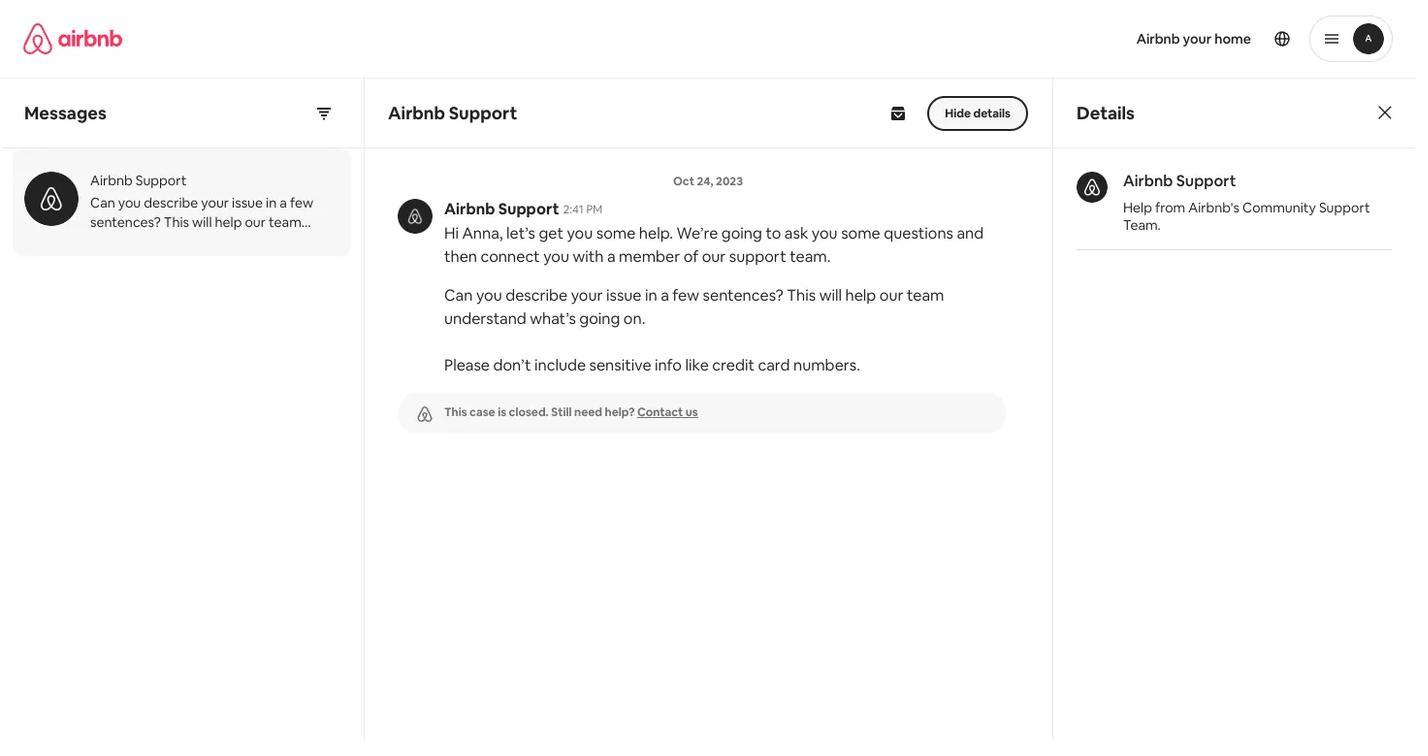 Task type: locate. For each thing, give the bounding box(es) containing it.
0 vertical spatial card
[[90, 272, 118, 289]]

1 vertical spatial can
[[444, 285, 473, 306]]

don't inside the airbnb support can you describe your issue in a few sentences? this will help our team understand what's going on.   please don't include sensitive info like credit card numbers.
[[90, 252, 123, 270]]

please
[[269, 233, 309, 250], [444, 355, 490, 375]]

0 vertical spatial a
[[280, 194, 287, 211]]

a
[[280, 194, 287, 211], [607, 246, 615, 267], [661, 285, 669, 306]]

help
[[1123, 199, 1152, 216]]

0 vertical spatial in
[[266, 194, 277, 211]]

what's inside the airbnb support can you describe your issue in a few sentences? this will help our team understand what's going on.   please don't include sensitive info like credit card numbers.
[[165, 233, 206, 250]]

airbnb down messages
[[90, 172, 133, 189]]

0 horizontal spatial few
[[290, 194, 313, 211]]

get
[[539, 223, 563, 243]]

a inside can you describe your issue in a few sentences? this will help our team understand what's going on.
[[661, 285, 669, 306]]

1 horizontal spatial can
[[444, 285, 473, 306]]

you down connect
[[476, 285, 502, 306]]

1 horizontal spatial few
[[672, 285, 699, 306]]

on.
[[247, 233, 266, 250], [624, 308, 645, 329]]

you inside can you describe your issue in a few sentences? this will help our team understand what's going on.
[[476, 285, 502, 306]]

our inside can you describe your issue in a few sentences? this will help our team understand what's going on.
[[880, 285, 903, 306]]

1 horizontal spatial your
[[571, 285, 603, 306]]

airbnb inside the airbnb support can you describe your issue in a few sentences? this will help our team understand what's going on.   please don't include sensitive info like credit card numbers.
[[90, 172, 133, 189]]

describe down connect
[[506, 285, 568, 306]]

0 horizontal spatial help
[[215, 213, 242, 231]]

issue inside the airbnb support can you describe your issue in a few sentences? this will help our team understand what's going on.   please don't include sensitive info like credit card numbers.
[[232, 194, 263, 211]]

can down 'then'
[[444, 285, 473, 306]]

0 horizontal spatial our
[[245, 213, 266, 231]]

anna,
[[462, 223, 503, 243]]

your
[[1183, 30, 1212, 48], [201, 194, 229, 211], [571, 285, 603, 306]]

airbnb support 2:41 pm hi anna, let's get you some help. we're going to ask you some questions and then connect you with a member of our support team.
[[444, 199, 984, 267]]

1 horizontal spatial sentences?
[[703, 285, 784, 306]]

can you describe your issue in a few sentences? this will help our team understand what's going on.
[[444, 285, 944, 329]]

our right of
[[702, 246, 726, 267]]

going up support
[[721, 223, 762, 243]]

1 vertical spatial on.
[[624, 308, 645, 329]]

details
[[973, 105, 1011, 121]]

sensitive inside the airbnb support can you describe your issue in a few sentences? this will help our team understand what's going on.   please don't include sensitive info like credit card numbers.
[[174, 252, 229, 270]]

team.
[[790, 246, 831, 267]]

your left home
[[1183, 30, 1212, 48]]

going up end of inbox data group
[[208, 233, 244, 250]]

hide details button
[[928, 96, 1028, 130]]

don't
[[90, 252, 123, 270], [493, 355, 531, 375]]

0 horizontal spatial can
[[90, 194, 115, 211]]

understand inside can you describe your issue in a few sentences? this will help our team understand what's going on.
[[444, 308, 526, 329]]

airbnb for airbnb support
[[388, 101, 445, 124]]

1 vertical spatial understand
[[444, 308, 526, 329]]

0 vertical spatial include
[[126, 252, 171, 270]]

1 horizontal spatial some
[[841, 223, 880, 243]]

some
[[596, 223, 636, 243], [841, 223, 880, 243]]

0 horizontal spatial sensitive
[[174, 252, 229, 270]]

0 vertical spatial team
[[269, 213, 301, 231]]

1 horizontal spatial our
[[702, 246, 726, 267]]

0 horizontal spatial will
[[192, 213, 212, 231]]

some left questions
[[841, 223, 880, 243]]

team inside can you describe your issue in a few sentences? this will help our team understand what's going on.
[[907, 285, 944, 306]]

numbers. inside the airbnb support can you describe your issue in a few sentences? this will help our team understand what's going on.   please don't include sensitive info like credit card numbers.
[[121, 272, 180, 289]]

airbnb inside profile element
[[1136, 30, 1180, 48]]

on. up end of inbox data group
[[247, 233, 266, 250]]

questions
[[884, 223, 953, 243]]

1 horizontal spatial going
[[579, 308, 620, 329]]

describe up end of inbox data group
[[144, 194, 198, 211]]

this inside can you describe your issue in a few sentences? this will help our team understand what's going on.
[[787, 285, 816, 306]]

airbnb for airbnb support 2:41 pm hi anna, let's get you some help. we're going to ask you some questions and then connect you with a member of our support team.
[[444, 199, 495, 219]]

messages
[[24, 101, 106, 124]]

few inside can you describe your issue in a few sentences? this will help our team understand what's going on.
[[672, 285, 699, 306]]

your up end of inbox data group
[[201, 194, 229, 211]]

with
[[573, 246, 604, 267]]

1 horizontal spatial please
[[444, 355, 490, 375]]

what's up end of inbox data group
[[165, 233, 206, 250]]

going inside the airbnb support can you describe your issue in a few sentences? this will help our team understand what's going on.   please don't include sensitive info like credit card numbers.
[[208, 233, 244, 250]]

1 vertical spatial this
[[787, 285, 816, 306]]

describe
[[144, 194, 198, 211], [506, 285, 568, 306]]

help
[[215, 213, 242, 231], [845, 285, 876, 306]]

airbnb support sent hi anna, let's get you some help. we're going to ask you some questions and then connect you with a member of our support team.. sent oct 24, 2023, 2:41 pm group
[[376, 150, 1040, 269]]

end of inbox data group
[[1, 256, 363, 260]]

our down questions
[[880, 285, 903, 306]]

0 vertical spatial few
[[290, 194, 313, 211]]

0 horizontal spatial team
[[269, 213, 301, 231]]

sentences?
[[90, 213, 161, 231], [703, 285, 784, 306]]

1 horizontal spatial issue
[[606, 285, 642, 306]]

2 vertical spatial our
[[880, 285, 903, 306]]

we're
[[677, 223, 718, 243]]

to
[[766, 223, 781, 243]]

2023
[[716, 174, 743, 189]]

still
[[551, 404, 572, 420]]

1 horizontal spatial don't
[[493, 355, 531, 375]]

case
[[470, 404, 495, 420]]

issue down member
[[606, 285, 642, 306]]

include inside the airbnb support can you describe your issue in a few sentences? this will help our team understand what's going on.   please don't include sensitive info like credit card numbers.
[[126, 252, 171, 270]]

your inside profile element
[[1183, 30, 1212, 48]]

1 vertical spatial don't
[[493, 355, 531, 375]]

1 vertical spatial what's
[[530, 308, 576, 329]]

0 vertical spatial please
[[269, 233, 309, 250]]

1 horizontal spatial card
[[758, 355, 790, 375]]

airbnb right filter conversations. current filter: all conversations icon
[[388, 101, 445, 124]]

profile element
[[731, 0, 1393, 78]]

some down "pm"
[[596, 223, 636, 243]]

1 vertical spatial your
[[201, 194, 229, 211]]

1 vertical spatial will
[[819, 285, 842, 306]]

what's down with
[[530, 308, 576, 329]]

this left case
[[444, 404, 467, 420]]

will inside can you describe your issue in a few sentences? this will help our team understand what's going on.
[[819, 285, 842, 306]]

info
[[232, 252, 255, 270], [655, 355, 682, 375]]

1 horizontal spatial help
[[845, 285, 876, 306]]

oct 24, 2023
[[673, 174, 743, 189]]

airbnb support
[[388, 101, 517, 124]]

you
[[118, 194, 141, 211], [567, 223, 593, 243], [812, 223, 838, 243], [543, 246, 569, 267], [476, 285, 502, 306]]

what's inside can you describe your issue in a few sentences? this will help our team understand what's going on.
[[530, 308, 576, 329]]

0 horizontal spatial please
[[269, 233, 309, 250]]

card inside the airbnb support can you describe your issue in a few sentences? this will help our team understand what's going on.   please don't include sensitive info like credit card numbers.
[[90, 272, 118, 289]]

understand up end of inbox data group
[[90, 233, 162, 250]]

2 horizontal spatial a
[[661, 285, 669, 306]]

our inside airbnb support 2:41 pm hi anna, let's get you some help. we're going to ask you some questions and then connect you with a member of our support team.
[[702, 246, 726, 267]]

this down team.
[[787, 285, 816, 306]]

will up end of inbox data group
[[192, 213, 212, 231]]

filter conversations. current filter: all conversations image
[[316, 105, 332, 121]]

0 vertical spatial like
[[258, 252, 279, 270]]

our
[[245, 213, 266, 231], [702, 246, 726, 267], [880, 285, 903, 306]]

1 vertical spatial help
[[845, 285, 876, 306]]

help.
[[639, 223, 673, 243]]

support inside the airbnb support can you describe your issue in a few sentences? this will help our team understand what's going on.   please don't include sensitive info like credit card numbers.
[[136, 172, 187, 189]]

1 horizontal spatial describe
[[506, 285, 568, 306]]

1 vertical spatial few
[[672, 285, 699, 306]]

2 vertical spatial this
[[444, 404, 467, 420]]

can
[[90, 194, 115, 211], [444, 285, 473, 306]]

1 horizontal spatial team
[[907, 285, 944, 306]]

1 vertical spatial numbers.
[[793, 355, 860, 375]]

1 vertical spatial a
[[607, 246, 615, 267]]

0 horizontal spatial on.
[[247, 233, 266, 250]]

1 horizontal spatial numbers.
[[793, 355, 860, 375]]

airbnb up help on the top of page
[[1123, 171, 1173, 191]]

credit
[[282, 252, 319, 270], [712, 355, 755, 375]]

0 vertical spatial what's
[[165, 233, 206, 250]]

airbnb left home
[[1136, 30, 1180, 48]]

0 vertical spatial describe
[[144, 194, 198, 211]]

airbnb inside airbnb support help from airbnb's community support team.
[[1123, 171, 1173, 191]]

0 vertical spatial issue
[[232, 194, 263, 211]]

1 some from the left
[[596, 223, 636, 243]]

2 vertical spatial your
[[571, 285, 603, 306]]

2:41
[[563, 202, 584, 217]]

0 horizontal spatial this
[[164, 213, 189, 231]]

1 vertical spatial card
[[758, 355, 790, 375]]

team
[[269, 213, 301, 231], [907, 285, 944, 306]]

can inside can you describe your issue in a few sentences? this will help our team understand what's going on.
[[444, 285, 473, 306]]

0 vertical spatial numbers.
[[121, 272, 180, 289]]

in
[[266, 194, 277, 211], [645, 285, 657, 306]]

issue
[[232, 194, 263, 211], [606, 285, 642, 306]]

0 vertical spatial understand
[[90, 233, 162, 250]]

0 vertical spatial your
[[1183, 30, 1212, 48]]

1 vertical spatial include
[[534, 355, 586, 375]]

in inside the airbnb support can you describe your issue in a few sentences? this will help our team understand what's going on.   please don't include sensitive info like credit card numbers.
[[266, 194, 277, 211]]

you up end of inbox data group
[[118, 194, 141, 211]]

include
[[126, 252, 171, 270], [534, 355, 586, 375]]

1 vertical spatial credit
[[712, 355, 755, 375]]

on. up please don't include sensitive info like credit card numbers.
[[624, 308, 645, 329]]

0 horizontal spatial card
[[90, 272, 118, 289]]

closed.
[[509, 404, 549, 420]]

0 vertical spatial credit
[[282, 252, 319, 270]]

0 horizontal spatial describe
[[144, 194, 198, 211]]

1 vertical spatial sentences?
[[703, 285, 784, 306]]

this up end of inbox data group
[[164, 213, 189, 231]]

going
[[721, 223, 762, 243], [208, 233, 244, 250], [579, 308, 620, 329]]

will
[[192, 213, 212, 231], [819, 285, 842, 306]]

0 horizontal spatial sentences?
[[90, 213, 161, 231]]

support
[[449, 101, 517, 124], [1176, 171, 1236, 191], [136, 172, 187, 189], [498, 199, 559, 219], [1319, 199, 1370, 216]]

0 horizontal spatial don't
[[90, 252, 123, 270]]

2 horizontal spatial going
[[721, 223, 762, 243]]

your down with
[[571, 285, 603, 306]]

our up end of inbox data group
[[245, 213, 266, 231]]

numbers.
[[121, 272, 180, 289], [793, 355, 860, 375]]

from
[[1155, 199, 1185, 216]]

you inside the airbnb support can you describe your issue in a few sentences? this will help our team understand what's going on.   please don't include sensitive info like credit card numbers.
[[118, 194, 141, 211]]

0 vertical spatial info
[[232, 252, 255, 270]]

1 vertical spatial describe
[[506, 285, 568, 306]]

1 vertical spatial issue
[[606, 285, 642, 306]]

airbnb for airbnb your home
[[1136, 30, 1180, 48]]

0 horizontal spatial include
[[126, 252, 171, 270]]

airbnb inside airbnb support 2:41 pm hi anna, let's get you some help. we're going to ask you some questions and then connect you with a member of our support team.
[[444, 199, 495, 219]]

what's
[[165, 233, 206, 250], [530, 308, 576, 329]]

1 horizontal spatial a
[[607, 246, 615, 267]]

like inside the airbnb support can you describe your issue in a few sentences? this will help our team understand what's going on.   please don't include sensitive info like credit card numbers.
[[258, 252, 279, 270]]

2 vertical spatial a
[[661, 285, 669, 306]]

going down with
[[579, 308, 620, 329]]

1 vertical spatial sensitive
[[589, 355, 651, 375]]

0 horizontal spatial issue
[[232, 194, 263, 211]]

a inside the airbnb support can you describe your issue in a few sentences? this will help our team understand what's going on.   please don't include sensitive info like credit card numbers.
[[280, 194, 287, 211]]

2 horizontal spatial your
[[1183, 30, 1212, 48]]

1 horizontal spatial credit
[[712, 355, 755, 375]]

0 horizontal spatial a
[[280, 194, 287, 211]]

support inside airbnb support 2:41 pm hi anna, let's get you some help. we're going to ask you some questions and then connect you with a member of our support team.
[[498, 199, 559, 219]]

0 vertical spatial sentences?
[[90, 213, 161, 231]]

1 vertical spatial team
[[907, 285, 944, 306]]

card
[[90, 272, 118, 289], [758, 355, 790, 375]]

member
[[619, 246, 680, 267]]

help inside can you describe your issue in a few sentences? this will help our team understand what's going on.
[[845, 285, 876, 306]]

1 horizontal spatial understand
[[444, 308, 526, 329]]

this
[[164, 213, 189, 231], [787, 285, 816, 306], [444, 404, 467, 420]]

0 horizontal spatial in
[[266, 194, 277, 211]]

airbnb
[[1136, 30, 1180, 48], [388, 101, 445, 124], [1123, 171, 1173, 191], [90, 172, 133, 189], [444, 199, 495, 219]]

pm
[[586, 202, 603, 217]]

will down team.
[[819, 285, 842, 306]]

sentences? up end of inbox data group
[[90, 213, 161, 231]]

few
[[290, 194, 313, 211], [672, 285, 699, 306]]

24,
[[697, 174, 713, 189]]

us
[[685, 404, 698, 420]]

1 horizontal spatial on.
[[624, 308, 645, 329]]

will inside the airbnb support can you describe your issue in a few sentences? this will help our team understand what's going on.   please don't include sensitive info like credit card numbers.
[[192, 213, 212, 231]]

this case is closed. still need help? contact us
[[444, 404, 698, 420]]

0 vertical spatial on.
[[247, 233, 266, 250]]

issue up end of inbox data group
[[232, 194, 263, 211]]

you down 2:41
[[567, 223, 593, 243]]

understand down 'then'
[[444, 308, 526, 329]]

1 horizontal spatial what's
[[530, 308, 576, 329]]

0 horizontal spatial numbers.
[[121, 272, 180, 289]]

connect
[[481, 246, 540, 267]]

hi
[[444, 223, 459, 243]]

can up end of inbox data group
[[90, 194, 115, 211]]

airbnb support image
[[1077, 172, 1108, 203], [1077, 172, 1108, 203]]

help inside the airbnb support can you describe your issue in a few sentences? this will help our team understand what's going on.   please don't include sensitive info like credit card numbers.
[[215, 213, 242, 231]]

1 vertical spatial info
[[655, 355, 682, 375]]

sentences? down support
[[703, 285, 784, 306]]

understand
[[90, 233, 162, 250], [444, 308, 526, 329]]

sensitive
[[174, 252, 229, 270], [589, 355, 651, 375]]

0 vertical spatial sensitive
[[174, 252, 229, 270]]

1 horizontal spatial in
[[645, 285, 657, 306]]

0 vertical spatial our
[[245, 213, 266, 231]]

0 horizontal spatial info
[[232, 252, 255, 270]]

like
[[258, 252, 279, 270], [685, 355, 709, 375]]

going inside airbnb support 2:41 pm hi anna, let's get you some help. we're going to ask you some questions and then connect you with a member of our support team.
[[721, 223, 762, 243]]

ask
[[785, 223, 808, 243]]

airbnb up anna,
[[444, 199, 495, 219]]

0 horizontal spatial going
[[208, 233, 244, 250]]

0 vertical spatial will
[[192, 213, 212, 231]]

0 vertical spatial don't
[[90, 252, 123, 270]]

0 horizontal spatial what's
[[165, 233, 206, 250]]

please inside the airbnb support can you describe your issue in a few sentences? this will help our team understand what's going on.   please don't include sensitive info like credit card numbers.
[[269, 233, 309, 250]]

1 vertical spatial like
[[685, 355, 709, 375]]

0 horizontal spatial your
[[201, 194, 229, 211]]

support for airbnb support 2:41 pm hi anna, let's get you some help. we're going to ask you some questions and then connect you with a member of our support team.
[[498, 199, 559, 219]]

info inside the airbnb support can you describe your issue in a few sentences? this will help our team understand what's going on.   please don't include sensitive info like credit card numbers.
[[232, 252, 255, 270]]

describe inside the airbnb support can you describe your issue in a few sentences? this will help our team understand what's going on.   please don't include sensitive info like credit card numbers.
[[144, 194, 198, 211]]



Task type: vqa. For each thing, say whether or not it's contained in the screenshot.
on. within Airbnb Support Can you describe your issue in a few sentences? This will help our team understand what's going on.   Please don't include sensitive info like credit card numbers.
yes



Task type: describe. For each thing, give the bounding box(es) containing it.
2 some from the left
[[841, 223, 880, 243]]

message from airbnb support image
[[398, 199, 433, 234]]

you down the get
[[543, 246, 569, 267]]

1 vertical spatial please
[[444, 355, 490, 375]]

team inside the airbnb support can you describe your issue in a few sentences? this will help our team understand what's going on.   please don't include sensitive info like credit card numbers.
[[269, 213, 301, 231]]

1 horizontal spatial info
[[655, 355, 682, 375]]

please don't include sensitive info like credit card numbers.
[[444, 355, 860, 375]]

let's
[[506, 223, 535, 243]]

community
[[1242, 199, 1316, 216]]

airbnb your home
[[1136, 30, 1251, 48]]

our inside the airbnb support can you describe your issue in a few sentences? this will help our team understand what's going on.   please don't include sensitive info like credit card numbers.
[[245, 213, 266, 231]]

need
[[574, 404, 602, 420]]

airbnb for airbnb support can you describe your issue in a few sentences? this will help our team understand what's going on.   please don't include sensitive info like credit card numbers.
[[90, 172, 133, 189]]

describe inside can you describe your issue in a few sentences? this will help our team understand what's going on.
[[506, 285, 568, 306]]

support for airbnb support help from airbnb's community support team.
[[1176, 171, 1236, 191]]

and
[[957, 223, 984, 243]]

understand inside the airbnb support can you describe your issue in a few sentences? this will help our team understand what's going on.   please don't include sensitive info like credit card numbers.
[[90, 233, 162, 250]]

airbnb's
[[1188, 199, 1240, 216]]

airbnb support can you describe your issue in a few sentences? this will help our team understand what's going on.   please don't include sensitive info like credit card numbers.
[[90, 172, 319, 289]]

going inside can you describe your issue in a few sentences? this will help our team understand what's going on.
[[579, 308, 620, 329]]

airbnb your home link
[[1125, 18, 1263, 59]]

credit inside the airbnb support can you describe your issue in a few sentences? this will help our team understand what's going on.   please don't include sensitive info like credit card numbers.
[[282, 252, 319, 270]]

is
[[498, 404, 506, 420]]

a inside airbnb support 2:41 pm hi anna, let's get you some help. we're going to ask you some questions and then connect you with a member of our support team.
[[607, 246, 615, 267]]

support for airbnb support can you describe your issue in a few sentences? this will help our team understand what's going on.   please don't include sensitive info like credit card numbers.
[[136, 172, 187, 189]]

sentences? inside the airbnb support can you describe your issue in a few sentences? this will help our team understand what's going on.   please don't include sensitive info like credit card numbers.
[[90, 213, 161, 231]]

help?
[[605, 404, 635, 420]]

on. inside the airbnb support can you describe your issue in a few sentences? this will help our team understand what's going on.   please don't include sensitive info like credit card numbers.
[[247, 233, 266, 250]]

airbnb for airbnb support help from airbnb's community support team.
[[1123, 171, 1173, 191]]

on. inside can you describe your issue in a few sentences? this will help our team understand what's going on.
[[624, 308, 645, 329]]

this inside the airbnb support can you describe your issue in a few sentences? this will help our team understand what's going on.   please don't include sensitive info like credit card numbers.
[[164, 213, 189, 231]]

can inside the airbnb support can you describe your issue in a few sentences? this will help our team understand what's going on.   please don't include sensitive info like credit card numbers.
[[90, 194, 115, 211]]

1 horizontal spatial like
[[685, 355, 709, 375]]

in inside can you describe your issue in a few sentences? this will help our team understand what's going on.
[[645, 285, 657, 306]]

sentences? inside can you describe your issue in a few sentences? this will help our team understand what's going on.
[[703, 285, 784, 306]]

home
[[1215, 30, 1251, 48]]

1 horizontal spatial include
[[534, 355, 586, 375]]

message from airbnb support image
[[398, 199, 433, 234]]

support
[[729, 246, 786, 267]]

1 horizontal spatial this
[[444, 404, 467, 420]]

list of conversations group
[[1, 148, 363, 289]]

you up team.
[[812, 223, 838, 243]]

contact
[[637, 404, 683, 420]]

issue inside can you describe your issue in a few sentences? this will help our team understand what's going on.
[[606, 285, 642, 306]]

hide
[[945, 105, 971, 121]]

then
[[444, 246, 477, 267]]

your inside the airbnb support can you describe your issue in a few sentences? this will help our team understand what's going on.   please don't include sensitive info like credit card numbers.
[[201, 194, 229, 211]]

oct
[[673, 174, 694, 189]]

support for airbnb support
[[449, 101, 517, 124]]

few inside the airbnb support can you describe your issue in a few sentences? this will help our team understand what's going on.   please don't include sensitive info like credit card numbers.
[[290, 194, 313, 211]]

team.
[[1123, 216, 1161, 234]]

contact us link
[[637, 404, 698, 420]]

hide details
[[945, 105, 1011, 121]]

messaging page main contents element
[[0, 78, 1416, 741]]

airbnb support help from airbnb's community support team.
[[1123, 171, 1370, 234]]

of
[[684, 246, 699, 267]]

details
[[1077, 101, 1135, 124]]

your inside can you describe your issue in a few sentences? this will help our team understand what's going on.
[[571, 285, 603, 306]]



